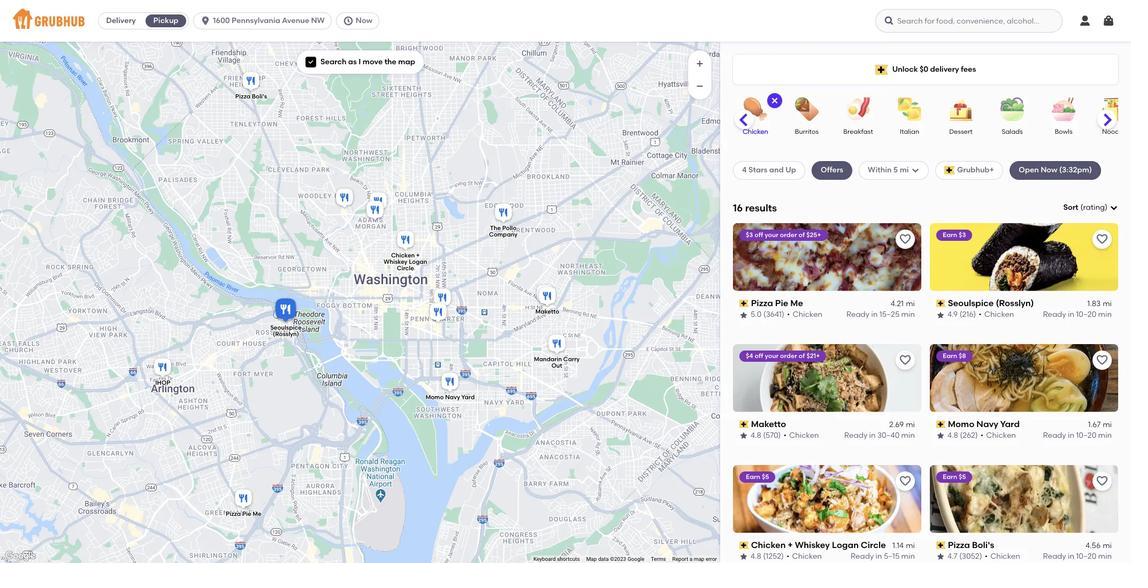 Task type: locate. For each thing, give the bounding box(es) containing it.
earn $5 down '4.8 (570)'
[[746, 473, 770, 481]]

bowls image
[[1046, 97, 1083, 121]]

$8
[[959, 352, 967, 360]]

of for maketto
[[799, 352, 805, 360]]

navy
[[445, 394, 460, 401], [977, 419, 999, 429]]

1 vertical spatial (rosslyn)
[[273, 331, 299, 338]]

breakfast
[[844, 128, 874, 135]]

0 vertical spatial grubhub plus flag logo image
[[876, 65, 889, 75]]

maketto down tigo's icon
[[536, 308, 560, 315]]

• right (216)
[[979, 310, 982, 319]]

4.8
[[751, 431, 762, 440], [948, 431, 959, 440], [751, 552, 762, 561]]

subscription pass image for pizza pie me
[[740, 300, 749, 307]]

grubhub plus flag logo image left unlock
[[876, 65, 889, 75]]

star icon image left 4.7
[[937, 553, 945, 561]]

off right $4
[[755, 352, 764, 360]]

(rosslyn) down wiseguy pizza - rosslyn image
[[273, 331, 299, 338]]

min down '1.83 mi'
[[1099, 310, 1113, 319]]

pizza boli's
[[235, 93, 267, 100], [949, 540, 995, 550]]

save this restaurant button for pizza boli's
[[1093, 471, 1113, 491]]

0 horizontal spatial pizza boli's
[[235, 93, 267, 100]]

save this restaurant button for momo navy yard
[[1093, 351, 1113, 370]]

0 vertical spatial momo
[[426, 394, 444, 401]]

10–20 down 1.83 in the right of the page
[[1077, 310, 1097, 319]]

momo inside map region
[[426, 394, 444, 401]]

• chicken
[[788, 310, 823, 319], [979, 310, 1015, 319], [784, 431, 819, 440], [981, 431, 1017, 440], [787, 552, 822, 561], [985, 552, 1021, 561]]

circle
[[397, 265, 414, 272], [861, 540, 886, 550]]

momo
[[426, 394, 444, 401], [949, 419, 975, 429]]

1 vertical spatial of
[[799, 352, 805, 360]]

• chicken right (3641)
[[788, 310, 823, 319]]

0 vertical spatial seoulspice (rosslyn)
[[949, 298, 1035, 308]]

pizza boli's logo image
[[930, 465, 1119, 533]]

1 off from the top
[[755, 231, 764, 239]]

star icon image down subscription pass icon on the right
[[740, 432, 748, 440]]

star icon image left 4.8 (1252)
[[740, 553, 748, 561]]

0 horizontal spatial (rosslyn)
[[273, 331, 299, 338]]

now inside button
[[356, 16, 373, 25]]

0 horizontal spatial navy
[[445, 394, 460, 401]]

spice 6 modern indian image
[[432, 287, 453, 311]]

1 horizontal spatial pizza boli's
[[949, 540, 995, 550]]

ready in 10–20 min down 4.56
[[1044, 552, 1113, 561]]

chicken inside map region
[[391, 252, 415, 259]]

star icon image for chicken + whiskey logan circle
[[740, 553, 748, 561]]

earn for momo navy yard
[[943, 352, 958, 360]]

seoulspice image
[[428, 301, 449, 325]]

map right a
[[694, 556, 705, 562]]

0 vertical spatial +
[[416, 252, 420, 259]]

0 horizontal spatial yard
[[462, 394, 475, 401]]

report a map error
[[673, 556, 717, 562]]

earn for pizza boli's
[[943, 473, 958, 481]]

pickup button
[[144, 12, 189, 29]]

your
[[765, 231, 779, 239], [765, 352, 779, 360]]

1 $3 from the left
[[746, 231, 754, 239]]

mi right 1.83 in the right of the page
[[1104, 299, 1113, 308]]

earn $5 down the 4.8 (262)
[[943, 473, 967, 481]]

• for pizza boli's
[[985, 552, 988, 561]]

subscription pass image
[[740, 300, 749, 307], [937, 300, 946, 307], [937, 421, 946, 428], [740, 542, 749, 549], [937, 542, 946, 549]]

min down 1.67 mi
[[1099, 431, 1113, 440]]

4.7 (3052)
[[948, 552, 983, 561]]

0 vertical spatial navy
[[445, 394, 460, 401]]

•
[[788, 310, 791, 319], [979, 310, 982, 319], [784, 431, 787, 440], [981, 431, 984, 440], [787, 552, 790, 561], [985, 552, 988, 561]]

2 vertical spatial 10–20
[[1077, 552, 1097, 561]]

4.9
[[948, 310, 958, 319]]

0 vertical spatial seoulspice
[[949, 298, 994, 308]]

0 horizontal spatial me
[[253, 511, 262, 518]]

order left the $21+
[[781, 352, 798, 360]]

earn $3
[[943, 231, 967, 239]]

0 horizontal spatial momo navy yard
[[426, 394, 475, 401]]

0 vertical spatial pie
[[776, 298, 789, 308]]

ready for pizza pie me
[[847, 310, 870, 319]]

mi
[[900, 166, 909, 175], [906, 299, 916, 308], [1104, 299, 1113, 308], [906, 420, 916, 429], [1104, 420, 1113, 429], [906, 541, 916, 550], [1104, 541, 1113, 550]]

0 vertical spatial circle
[[397, 265, 414, 272]]

1 vertical spatial navy
[[977, 419, 999, 429]]

2 $3 from the left
[[959, 231, 967, 239]]

plus icon image
[[695, 58, 706, 69]]

0 horizontal spatial seoulspice (rosslyn)
[[270, 325, 302, 338]]

0 horizontal spatial chicken + whiskey logan circle
[[384, 252, 427, 272]]

ready in 10–20 min down 1.83 in the right of the page
[[1044, 310, 1113, 319]]

none field containing sort
[[1064, 202, 1119, 213]]

in
[[872, 310, 878, 319], [1069, 310, 1075, 319], [870, 431, 876, 440], [1069, 431, 1075, 440], [876, 552, 883, 561], [1069, 552, 1075, 561]]

svg image
[[1079, 14, 1092, 27], [1103, 14, 1116, 27], [343, 16, 354, 26], [771, 96, 780, 105]]

your for pizza pie me
[[765, 231, 779, 239]]

0 horizontal spatial $3
[[746, 231, 754, 239]]

grubhub plus flag logo image left grubhub+
[[945, 166, 956, 175]]

star icon image left 5.0
[[740, 311, 748, 319]]

min down 2.69 mi
[[902, 431, 916, 440]]

google
[[628, 556, 645, 562]]

0 horizontal spatial $5
[[762, 473, 770, 481]]

1 horizontal spatial $5
[[959, 473, 967, 481]]

0 horizontal spatial maketto
[[536, 308, 560, 315]]

logan inside chicken + whiskey logan circle
[[409, 259, 427, 266]]

1 vertical spatial me
[[253, 511, 262, 518]]

0 horizontal spatial +
[[416, 252, 420, 259]]

subscription pass image
[[740, 421, 749, 428]]

seoulspice
[[949, 298, 994, 308], [270, 325, 302, 332]]

1 horizontal spatial (rosslyn)
[[996, 298, 1035, 308]]

$21+
[[807, 352, 820, 360]]

0 vertical spatial boli's
[[252, 93, 267, 100]]

0 horizontal spatial earn $5
[[746, 473, 770, 481]]

$0
[[920, 65, 929, 74]]

0 horizontal spatial pizza pie me
[[226, 511, 262, 518]]

of left the $25+
[[799, 231, 805, 239]]

0 vertical spatial your
[[765, 231, 779, 239]]

star icon image for momo navy yard
[[937, 432, 945, 440]]

ready for pizza boli's
[[1044, 552, 1067, 561]]

• chicken for momo navy yard
[[981, 431, 1017, 440]]

mi for +
[[906, 541, 916, 550]]

chicken for maketto
[[790, 431, 819, 440]]

)
[[1106, 203, 1108, 212]]

$3 off your order of $25+
[[746, 231, 822, 239]]

$5
[[762, 473, 770, 481], [959, 473, 967, 481]]

earn
[[943, 231, 958, 239], [943, 352, 958, 360], [746, 473, 761, 481], [943, 473, 958, 481]]

2 your from the top
[[765, 352, 779, 360]]

1 vertical spatial boli's
[[973, 540, 995, 550]]

map
[[399, 57, 415, 66], [694, 556, 705, 562]]

company
[[489, 231, 518, 238]]

mi right 4.21
[[906, 299, 916, 308]]

save this restaurant image for pizza pie me
[[899, 233, 912, 246]]

1 vertical spatial seoulspice (rosslyn)
[[270, 325, 302, 338]]

1 horizontal spatial yard
[[1001, 419, 1020, 429]]

1 vertical spatial grubhub plus flag logo image
[[945, 166, 956, 175]]

chicken + whiskey logan circle inside map region
[[384, 252, 427, 272]]

earn for chicken + whiskey logan circle
[[746, 473, 761, 481]]

0 horizontal spatial grubhub plus flag logo image
[[876, 65, 889, 75]]

2 of from the top
[[799, 352, 805, 360]]

maketto
[[536, 308, 560, 315], [752, 419, 787, 429]]

$4
[[746, 352, 754, 360]]

order for maketto
[[781, 352, 798, 360]]

me
[[791, 298, 804, 308], [253, 511, 262, 518]]

1 ready in 10–20 min from the top
[[1044, 310, 1113, 319]]

now up search as i move the map at the top of the page
[[356, 16, 373, 25]]

(3641)
[[764, 310, 785, 319]]

in for chicken + whiskey logan circle
[[876, 552, 883, 561]]

• chicken right the (3052)
[[985, 552, 1021, 561]]

google image
[[3, 549, 38, 563]]

boli's
[[252, 93, 267, 100], [973, 540, 995, 550]]

4.9 (216)
[[948, 310, 977, 319]]

10–20 for seoulspice (rosslyn)
[[1077, 310, 1097, 319]]

1 vertical spatial maketto
[[752, 419, 787, 429]]

• chicken right (262)
[[981, 431, 1017, 440]]

maketto up '4.8 (570)'
[[752, 419, 787, 429]]

pizza pie me inside map region
[[226, 511, 262, 518]]

0 horizontal spatial circle
[[397, 265, 414, 272]]

4.8 for momo navy yard
[[948, 431, 959, 440]]

subscription pass image for seoulspice (rosslyn)
[[937, 300, 946, 307]]

None field
[[1064, 202, 1119, 213]]

1 vertical spatial logan
[[832, 540, 859, 550]]

0 vertical spatial momo navy yard
[[426, 394, 475, 401]]

svg image right )
[[1110, 204, 1119, 212]]

your down results
[[765, 231, 779, 239]]

1 horizontal spatial map
[[694, 556, 705, 562]]

1 horizontal spatial earn $5
[[943, 473, 967, 481]]

1 vertical spatial order
[[781, 352, 798, 360]]

nw
[[311, 16, 325, 25]]

svg image right 5
[[912, 166, 920, 175]]

mi right the 1.67
[[1104, 420, 1113, 429]]

min for maketto
[[902, 431, 916, 440]]

1.67 mi
[[1089, 420, 1113, 429]]

svg image left '1600'
[[200, 16, 211, 26]]

min down 4.56 mi
[[1099, 552, 1113, 561]]

pizza boli's image
[[240, 70, 262, 94]]

0 vertical spatial 10–20
[[1077, 310, 1097, 319]]

save this restaurant image
[[899, 233, 912, 246], [1096, 233, 1109, 246], [899, 354, 912, 367], [899, 475, 912, 488], [1096, 475, 1109, 488]]

4.8 left (1252)
[[751, 552, 762, 561]]

chicken + whiskey logan circle
[[384, 252, 427, 272], [752, 540, 886, 550]]

5.0 (3641)
[[751, 310, 785, 319]]

ready for maketto
[[845, 431, 868, 440]]

star icon image for pizza boli's
[[937, 553, 945, 561]]

$3
[[746, 231, 754, 239], [959, 231, 967, 239]]

0 horizontal spatial momo
[[426, 394, 444, 401]]

1 horizontal spatial whiskey
[[795, 540, 830, 550]]

$5 down the 4.8 (262)
[[959, 473, 967, 481]]

ready in 10–20 min for pizza boli's
[[1044, 552, 1113, 561]]

1 horizontal spatial chicken + whiskey logan circle
[[752, 540, 886, 550]]

• chicken right (1252)
[[787, 552, 822, 561]]

1 $5 from the left
[[762, 473, 770, 481]]

10–20 down 4.56
[[1077, 552, 1097, 561]]

1 vertical spatial momo
[[949, 419, 975, 429]]

1 vertical spatial seoulspice
[[270, 325, 302, 332]]

0 vertical spatial now
[[356, 16, 373, 25]]

0 vertical spatial map
[[399, 57, 415, 66]]

0 vertical spatial order
[[780, 231, 798, 239]]

1 vertical spatial map
[[694, 556, 705, 562]]

• right the (3052)
[[985, 552, 988, 561]]

salads
[[1002, 128, 1023, 135]]

offers
[[821, 166, 844, 175]]

1 earn $5 from the left
[[746, 473, 770, 481]]

star icon image left the 4.8 (262)
[[937, 432, 945, 440]]

now right open
[[1041, 166, 1058, 175]]

1 vertical spatial pizza pie me
[[226, 511, 262, 518]]

map region
[[0, 0, 805, 563]]

0 vertical spatial yard
[[462, 394, 475, 401]]

whiskey down chicken + whiskey logan circle icon
[[384, 259, 408, 266]]

0 vertical spatial pizza pie me
[[752, 298, 804, 308]]

ready in 10–20 min down the 1.67
[[1044, 431, 1113, 440]]

3 10–20 from the top
[[1077, 552, 1097, 561]]

of
[[799, 231, 805, 239], [799, 352, 805, 360]]

1600 pennsylvania avenue nw
[[213, 16, 325, 25]]

now
[[356, 16, 373, 25], [1041, 166, 1058, 175]]

1 your from the top
[[765, 231, 779, 239]]

min for momo navy yard
[[1099, 431, 1113, 440]]

delivery button
[[99, 12, 144, 29]]

• right (570)
[[784, 431, 787, 440]]

mi for navy
[[1104, 420, 1113, 429]]

save this restaurant button
[[896, 230, 916, 249], [1093, 230, 1113, 249], [896, 351, 916, 370], [1093, 351, 1113, 370], [896, 471, 916, 491], [1093, 471, 1113, 491]]

off
[[755, 231, 764, 239], [755, 352, 764, 360]]

1 horizontal spatial grubhub plus flag logo image
[[945, 166, 956, 175]]

2 off from the top
[[755, 352, 764, 360]]

0 vertical spatial pizza boli's
[[235, 93, 267, 100]]

min down 1.14 mi
[[902, 552, 916, 561]]

1 vertical spatial pizza boli's
[[949, 540, 995, 550]]

pie
[[776, 298, 789, 308], [242, 511, 251, 518]]

pizza boli's inside map region
[[235, 93, 267, 100]]

• chicken right (570)
[[784, 431, 819, 440]]

0 vertical spatial chicken + whiskey logan circle
[[384, 252, 427, 272]]

(rosslyn)
[[996, 298, 1035, 308], [273, 331, 299, 338]]

0 horizontal spatial whiskey
[[384, 259, 408, 266]]

4.8 left (262)
[[948, 431, 959, 440]]

• right (1252)
[[787, 552, 790, 561]]

2.69 mi
[[890, 420, 916, 429]]

min for pizza pie me
[[902, 310, 916, 319]]

1 horizontal spatial +
[[788, 540, 793, 550]]

mandarin
[[534, 356, 562, 363]]

• for seoulspice (rosslyn)
[[979, 310, 982, 319]]

logan up ready in 5–15 min
[[832, 540, 859, 550]]

jyoti indian cuisine image
[[365, 199, 386, 223]]

0 horizontal spatial logan
[[409, 259, 427, 266]]

mi right 4.56
[[1104, 541, 1113, 550]]

1 vertical spatial pie
[[242, 511, 251, 518]]

earn for seoulspice (rosslyn)
[[943, 231, 958, 239]]

0 horizontal spatial now
[[356, 16, 373, 25]]

save this restaurant button for chicken + whiskey logan circle
[[896, 471, 916, 491]]

order left the $25+
[[780, 231, 798, 239]]

circle down chicken + whiskey logan circle icon
[[397, 265, 414, 272]]

0 vertical spatial logan
[[409, 259, 427, 266]]

whiskey
[[384, 259, 408, 266], [795, 540, 830, 550]]

4.8 for chicken + whiskey logan circle
[[751, 552, 762, 561]]

1 10–20 from the top
[[1077, 310, 1097, 319]]

min for pizza boli's
[[1099, 552, 1113, 561]]

1 horizontal spatial momo
[[949, 419, 975, 429]]

of left the $21+
[[799, 352, 805, 360]]

circle up ready in 5–15 min
[[861, 540, 886, 550]]

min for chicken + whiskey logan circle
[[902, 552, 916, 561]]

subscription pass image for momo navy yard
[[937, 421, 946, 428]]

1 vertical spatial chicken + whiskey logan circle
[[752, 540, 886, 550]]

2 vertical spatial ready in 10–20 min
[[1044, 552, 1113, 561]]

1 of from the top
[[799, 231, 805, 239]]

now button
[[336, 12, 384, 29]]

1 vertical spatial +
[[788, 540, 793, 550]]

nando's peri-peri chicken image
[[334, 187, 355, 210]]

0 vertical spatial me
[[791, 298, 804, 308]]

2 ready in 10–20 min from the top
[[1044, 431, 1113, 440]]

in for maketto
[[870, 431, 876, 440]]

search as i move the map
[[321, 57, 415, 66]]

out
[[552, 363, 563, 370]]

maketto image
[[537, 285, 558, 309]]

0 horizontal spatial boli's
[[252, 93, 267, 100]]

off down results
[[755, 231, 764, 239]]

1 vertical spatial your
[[765, 352, 779, 360]]

off for pizza pie me
[[755, 231, 764, 239]]

whiskey down "chicken + whiskey logan circle logo" at the right of the page
[[795, 540, 830, 550]]

(rosslyn) down seoulspice (rosslyn) logo
[[996, 298, 1035, 308]]

chicken
[[743, 128, 769, 135], [391, 252, 415, 259], [793, 310, 823, 319], [985, 310, 1015, 319], [790, 431, 819, 440], [987, 431, 1017, 440], [752, 540, 786, 550], [793, 552, 822, 561], [991, 552, 1021, 561]]

ready
[[847, 310, 870, 319], [1044, 310, 1067, 319], [845, 431, 868, 440], [1044, 431, 1067, 440], [851, 552, 874, 561], [1044, 552, 1067, 561]]

fees
[[961, 65, 977, 74]]

1 horizontal spatial $3
[[959, 231, 967, 239]]

(1252)
[[764, 552, 784, 561]]

yard
[[462, 394, 475, 401], [1001, 419, 1020, 429]]

1 horizontal spatial circle
[[861, 540, 886, 550]]

ready in 10–20 min for seoulspice (rosslyn)
[[1044, 310, 1113, 319]]

• chicken for chicken + whiskey logan circle
[[787, 552, 822, 561]]

0 vertical spatial of
[[799, 231, 805, 239]]

me inside map region
[[253, 511, 262, 518]]

grubhub plus flag logo image
[[876, 65, 889, 75], [945, 166, 956, 175]]

0 horizontal spatial pie
[[242, 511, 251, 518]]

svg image
[[200, 16, 211, 26], [884, 16, 895, 26], [308, 59, 314, 65], [912, 166, 920, 175], [1110, 204, 1119, 212]]

1 horizontal spatial now
[[1041, 166, 1058, 175]]

10–20 down the 1.67
[[1077, 431, 1097, 440]]

0 vertical spatial off
[[755, 231, 764, 239]]

logan down chicken + whiskey logan circle icon
[[409, 259, 427, 266]]

$5 down '4.8 (570)'
[[762, 473, 770, 481]]

0 vertical spatial whiskey
[[384, 259, 408, 266]]

yard down 'momo navy yard logo'
[[1001, 419, 1020, 429]]

0 horizontal spatial map
[[399, 57, 415, 66]]

star icon image left 4.9
[[937, 311, 945, 319]]

• chicken right (216)
[[979, 310, 1015, 319]]

save this restaurant button for maketto
[[896, 351, 916, 370]]

+ inside chicken + whiskey logan circle
[[416, 252, 420, 259]]

star icon image
[[740, 311, 748, 319], [937, 311, 945, 319], [740, 432, 748, 440], [937, 432, 945, 440], [740, 553, 748, 561], [937, 553, 945, 561]]

map right the the in the top left of the page
[[399, 57, 415, 66]]

mi for boli's
[[1104, 541, 1113, 550]]

2 $5 from the left
[[959, 473, 967, 481]]

4.8 left (570)
[[751, 431, 762, 440]]

2 10–20 from the top
[[1077, 431, 1097, 440]]

open
[[1019, 166, 1040, 175]]

ihop image
[[152, 357, 173, 380]]

1 vertical spatial circle
[[861, 540, 886, 550]]

1 vertical spatial whiskey
[[795, 540, 830, 550]]

mi for pie
[[906, 299, 916, 308]]

seoulspice (rosslyn) image
[[273, 297, 299, 325]]

seoulspice (rosslyn)
[[949, 298, 1035, 308], [270, 325, 302, 338]]

ready in 10–20 min
[[1044, 310, 1113, 319], [1044, 431, 1113, 440], [1044, 552, 1113, 561]]

0 vertical spatial maketto
[[536, 308, 560, 315]]

• right (3641)
[[788, 310, 791, 319]]

3 ready in 10–20 min from the top
[[1044, 552, 1113, 561]]

1 vertical spatial off
[[755, 352, 764, 360]]

mi right 1.14 at the bottom of page
[[906, 541, 916, 550]]

2 earn $5 from the left
[[943, 473, 967, 481]]

pickup
[[153, 16, 179, 25]]

(rosslyn) inside seoulspice (rosslyn)
[[273, 331, 299, 338]]

(
[[1081, 203, 1084, 212]]

1 horizontal spatial me
[[791, 298, 804, 308]]

min down 4.21 mi
[[902, 310, 916, 319]]

1 vertical spatial now
[[1041, 166, 1058, 175]]

save this restaurant image for chicken + whiskey logan circle
[[899, 475, 912, 488]]

sort ( rating )
[[1064, 203, 1108, 212]]

1 horizontal spatial momo navy yard
[[949, 419, 1020, 429]]

of for pizza pie me
[[799, 231, 805, 239]]

1 vertical spatial 10–20
[[1077, 431, 1097, 440]]

your right $4
[[765, 352, 779, 360]]

• right (262)
[[981, 431, 984, 440]]

0 horizontal spatial seoulspice
[[270, 325, 302, 332]]

star icon image for pizza pie me
[[740, 311, 748, 319]]

yard right momo navy yard icon at the left bottom
[[462, 394, 475, 401]]

1.14
[[893, 541, 904, 550]]

1 vertical spatial ready in 10–20 min
[[1044, 431, 1113, 440]]



Task type: vqa. For each thing, say whether or not it's contained in the screenshot.
the Onion to the bottom
no



Task type: describe. For each thing, give the bounding box(es) containing it.
$5 for chicken
[[762, 473, 770, 481]]

mandarin carry out image
[[547, 333, 568, 357]]

chicken for seoulspice (rosslyn)
[[985, 310, 1015, 319]]

1 horizontal spatial seoulspice
[[949, 298, 994, 308]]

maketto logo image
[[733, 344, 922, 412]]

pizza pie me image
[[233, 488, 254, 511]]

1 vertical spatial yard
[[1001, 419, 1020, 429]]

mi for (rosslyn)
[[1104, 299, 1113, 308]]

ready for chicken + whiskey logan circle
[[851, 552, 874, 561]]

10–20 for pizza boli's
[[1077, 552, 1097, 561]]

terms link
[[651, 556, 666, 562]]

1 horizontal spatial logan
[[832, 540, 859, 550]]

• for momo navy yard
[[981, 431, 984, 440]]

svg image inside 1600 pennsylvania avenue nw button
[[200, 16, 211, 26]]

report
[[673, 556, 689, 562]]

1600 pennsylvania avenue nw button
[[193, 12, 336, 29]]

$25+
[[807, 231, 822, 239]]

1 horizontal spatial boli's
[[973, 540, 995, 550]]

save this restaurant image
[[1096, 354, 1109, 367]]

map data ©2023 google
[[587, 556, 645, 562]]

1.14 mi
[[893, 541, 916, 550]]

momo navy yard inside map region
[[426, 394, 475, 401]]

stars
[[749, 166, 768, 175]]

Search for food, convenience, alcohol... search field
[[876, 9, 1063, 33]]

within 5 mi
[[868, 166, 909, 175]]

(3:32pm)
[[1060, 166, 1093, 175]]

unlock
[[893, 65, 918, 74]]

ready for seoulspice (rosslyn)
[[1044, 310, 1067, 319]]

report a map error link
[[673, 556, 717, 562]]

save this restaurant image for maketto
[[899, 354, 912, 367]]

1.83 mi
[[1088, 299, 1113, 308]]

pie inside map region
[[242, 511, 251, 518]]

maketto inside map region
[[536, 308, 560, 315]]

4.21 mi
[[891, 299, 916, 308]]

subscription pass image for pizza boli's
[[937, 542, 946, 549]]

save this restaurant button for pizza pie me
[[896, 230, 916, 249]]

subscription pass image for chicken + whiskey logan circle
[[740, 542, 749, 549]]

1 horizontal spatial pie
[[776, 298, 789, 308]]

©2023
[[610, 556, 627, 562]]

ihop
[[155, 380, 170, 386]]

up
[[786, 166, 797, 175]]

1600
[[213, 16, 230, 25]]

data
[[598, 556, 609, 562]]

salads image
[[994, 97, 1032, 121]]

chicken + whiskey logan circle image
[[395, 229, 417, 253]]

4.21
[[891, 299, 904, 308]]

ready for momo navy yard
[[1044, 431, 1067, 440]]

seoulspice (rosslyn) inside map region
[[270, 325, 302, 338]]

avenue
[[282, 16, 309, 25]]

delivery
[[106, 16, 136, 25]]

shortcuts
[[557, 556, 580, 562]]

i
[[359, 57, 361, 66]]

star icon image for seoulspice (rosslyn)
[[937, 311, 945, 319]]

tigo's image
[[535, 283, 556, 307]]

10–20 for momo navy yard
[[1077, 431, 1097, 440]]

dessert
[[950, 128, 973, 135]]

4.8 for maketto
[[751, 431, 762, 440]]

the
[[490, 225, 501, 232]]

ready in 15–25 min
[[847, 310, 916, 319]]

main navigation navigation
[[0, 0, 1132, 42]]

italian image
[[891, 97, 929, 121]]

chicken image
[[737, 97, 775, 121]]

4
[[743, 166, 747, 175]]

wiseguy pizza - rosslyn image
[[275, 301, 297, 325]]

4.8 (262)
[[948, 431, 979, 440]]

5–15
[[884, 552, 900, 561]]

boli's inside map region
[[252, 93, 267, 100]]

1 horizontal spatial maketto
[[752, 419, 787, 429]]

new york grill image
[[368, 191, 389, 214]]

off for maketto
[[755, 352, 764, 360]]

star icon image for maketto
[[740, 432, 748, 440]]

open now (3:32pm)
[[1019, 166, 1093, 175]]

chicken for momo navy yard
[[987, 431, 1017, 440]]

in for pizza boli's
[[1069, 552, 1075, 561]]

mi right 2.69
[[906, 420, 916, 429]]

svg image up unlock
[[884, 16, 895, 26]]

a
[[690, 556, 693, 562]]

terms
[[651, 556, 666, 562]]

earn $8
[[943, 352, 967, 360]]

momo navy yard logo image
[[930, 344, 1119, 412]]

grubhub+
[[958, 166, 995, 175]]

keyboard shortcuts button
[[534, 556, 580, 563]]

ready in 30–40 min
[[845, 431, 916, 440]]

(216)
[[960, 310, 977, 319]]

1.83
[[1088, 299, 1101, 308]]

1 vertical spatial momo navy yard
[[949, 419, 1020, 429]]

yard inside map region
[[462, 394, 475, 401]]

the pollo company
[[489, 225, 518, 238]]

4 stars and up
[[743, 166, 797, 175]]

earn $5 for pizza
[[943, 473, 967, 481]]

ready in 5–15 min
[[851, 552, 916, 561]]

4.56
[[1086, 541, 1101, 550]]

noodles
[[1103, 128, 1129, 135]]

1 horizontal spatial seoulspice (rosslyn)
[[949, 298, 1035, 308]]

results
[[746, 202, 777, 214]]

minus icon image
[[695, 81, 706, 92]]

within
[[868, 166, 892, 175]]

4.56 mi
[[1086, 541, 1113, 550]]

grubhub plus flag logo image for unlock $0 delivery fees
[[876, 65, 889, 75]]

the pollo company image
[[493, 202, 515, 225]]

mandarin carry out
[[534, 356, 580, 370]]

svg image left search
[[308, 59, 314, 65]]

order for pizza pie me
[[780, 231, 798, 239]]

search
[[321, 57, 347, 66]]

the
[[385, 57, 397, 66]]

ready in 10–20 min for momo navy yard
[[1044, 431, 1113, 440]]

1.67
[[1089, 420, 1101, 429]]

rating
[[1084, 203, 1106, 212]]

sort
[[1064, 203, 1079, 212]]

keyboard
[[534, 556, 556, 562]]

breakfast image
[[840, 97, 877, 121]]

• chicken for maketto
[[784, 431, 819, 440]]

navy inside map region
[[445, 394, 460, 401]]

• chicken for seoulspice (rosslyn)
[[979, 310, 1015, 319]]

1 horizontal spatial navy
[[977, 419, 999, 429]]

move
[[363, 57, 383, 66]]

burritos image
[[789, 97, 826, 121]]

• chicken for pizza boli's
[[985, 552, 1021, 561]]

chicken for chicken + whiskey logan circle
[[793, 552, 822, 561]]

save this restaurant image for pizza boli's
[[1096, 475, 1109, 488]]

• for pizza pie me
[[788, 310, 791, 319]]

earn $5 for chicken
[[746, 473, 770, 481]]

delivery
[[931, 65, 960, 74]]

pizza pie me logo image
[[733, 223, 922, 291]]

seoulspice inside map region
[[270, 325, 302, 332]]

4.8 (570)
[[751, 431, 781, 440]]

(570)
[[764, 431, 781, 440]]

pennsylvania
[[232, 16, 280, 25]]

in for pizza pie me
[[872, 310, 878, 319]]

• for chicken + whiskey logan circle
[[787, 552, 790, 561]]

momo navy yard image
[[440, 371, 461, 395]]

your for maketto
[[765, 352, 779, 360]]

svg image inside now button
[[343, 16, 354, 26]]

• chicken for pizza pie me
[[788, 310, 823, 319]]

4.8 (1252)
[[751, 552, 784, 561]]

1 horizontal spatial pizza pie me
[[752, 298, 804, 308]]

chicken for pizza boli's
[[991, 552, 1021, 561]]

5
[[894, 166, 899, 175]]

dessert image
[[943, 97, 980, 121]]

in for momo navy yard
[[1069, 431, 1075, 440]]

bowls
[[1055, 128, 1073, 135]]

pollo
[[503, 225, 517, 232]]

• for maketto
[[784, 431, 787, 440]]

min for seoulspice (rosslyn)
[[1099, 310, 1113, 319]]

(3052)
[[960, 552, 983, 561]]

2.69
[[890, 420, 904, 429]]

noodles image
[[1097, 97, 1132, 121]]

keyboard shortcuts
[[534, 556, 580, 562]]

$5 for pizza
[[959, 473, 967, 481]]

grubhub plus flag logo image for grubhub+
[[945, 166, 956, 175]]

and
[[770, 166, 784, 175]]

16 results
[[733, 202, 777, 214]]

error
[[706, 556, 717, 562]]

seoulspice (rosslyn) logo image
[[930, 223, 1119, 291]]

as
[[348, 57, 357, 66]]

chicken + whiskey logan circle logo image
[[733, 465, 922, 533]]

save this restaurant button for seoulspice (rosslyn)
[[1093, 230, 1113, 249]]

save this restaurant image for seoulspice (rosslyn)
[[1096, 233, 1109, 246]]

30–40
[[878, 431, 900, 440]]

chicken for pizza pie me
[[793, 310, 823, 319]]

in for seoulspice (rosslyn)
[[1069, 310, 1075, 319]]

carry
[[564, 356, 580, 363]]

map
[[587, 556, 597, 562]]

circle inside chicken + whiskey logan circle
[[397, 265, 414, 272]]

unlock $0 delivery fees
[[893, 65, 977, 74]]

4.7
[[948, 552, 958, 561]]

mi right 5
[[900, 166, 909, 175]]

15–25
[[880, 310, 900, 319]]

whiskey inside chicken + whiskey logan circle
[[384, 259, 408, 266]]



